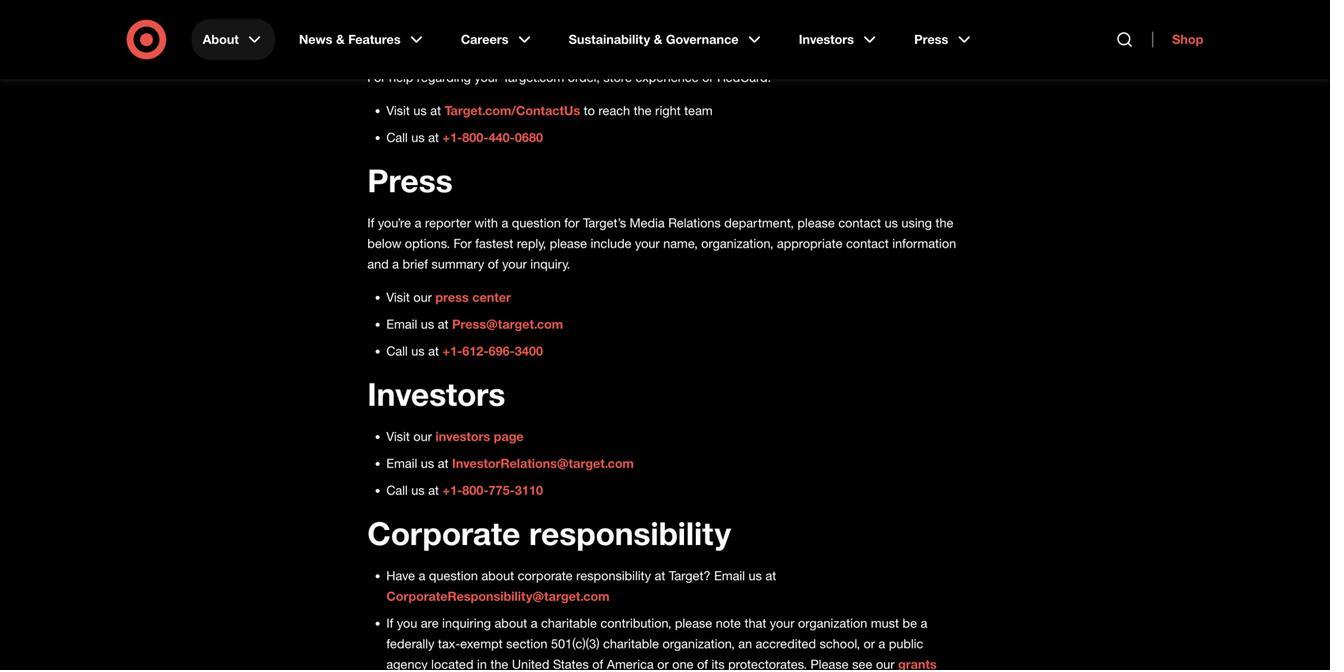 Task type: vqa. For each thing, say whether or not it's contained in the screenshot.
20,
no



Task type: locate. For each thing, give the bounding box(es) containing it.
1 horizontal spatial for
[[454, 236, 472, 251]]

2 vertical spatial call
[[387, 483, 408, 499]]

1 horizontal spatial of
[[593, 657, 604, 671]]

shop
[[1173, 32, 1204, 47]]

or left one
[[658, 657, 669, 671]]

0 vertical spatial contact
[[839, 215, 882, 231]]

if left the you're
[[368, 215, 375, 231]]

visit down brief
[[387, 290, 410, 305]]

1 vertical spatial +1-
[[443, 344, 463, 359]]

0 vertical spatial or
[[703, 70, 714, 85]]

1 horizontal spatial please
[[675, 616, 713, 632]]

at for call us at +1-800-440-0680
[[428, 130, 439, 145]]

page
[[494, 429, 524, 445]]

charitable up 501(c)(3)
[[541, 616, 597, 632]]

call us at +1-612-696-3400
[[387, 344, 543, 359]]

please left note
[[675, 616, 713, 632]]

tax-
[[438, 637, 460, 652]]

1 vertical spatial our
[[414, 429, 432, 445]]

please down for
[[550, 236, 587, 251]]

1 horizontal spatial the
[[634, 103, 652, 118]]

0 horizontal spatial press
[[368, 161, 453, 200]]

1 vertical spatial press
[[368, 161, 453, 200]]

at left 612-
[[428, 344, 439, 359]]

2 vertical spatial visit
[[387, 429, 410, 445]]

1 call from the top
[[387, 130, 408, 145]]

of down fastest
[[488, 257, 499, 272]]

0 horizontal spatial investors
[[368, 375, 506, 414]]

the
[[634, 103, 652, 118], [936, 215, 954, 231], [491, 657, 509, 671]]

1 vertical spatial question
[[429, 569, 478, 584]]

us down regarding
[[414, 103, 427, 118]]

0 horizontal spatial question
[[429, 569, 478, 584]]

at
[[431, 103, 441, 118], [428, 130, 439, 145], [438, 317, 449, 332], [428, 344, 439, 359], [438, 456, 449, 472], [428, 483, 439, 499], [655, 569, 666, 584], [766, 569, 777, 584]]

0 vertical spatial 800-
[[463, 130, 489, 145]]

or
[[703, 70, 714, 85], [864, 637, 876, 652], [658, 657, 669, 671]]

+1- down email us at press@target.com on the top of page
[[443, 344, 463, 359]]

& for governance
[[654, 32, 663, 47]]

+1-
[[443, 130, 463, 145], [443, 344, 463, 359], [443, 483, 463, 499]]

1 +1- from the top
[[443, 130, 463, 145]]

question inside "have a question about corporate responsibility at target? email us at corporateresponsibility@target.com"
[[429, 569, 478, 584]]

reporter
[[425, 215, 471, 231]]

about up corporateresponsibility@target.com
[[482, 569, 514, 584]]

visit us at target.com/contactus to reach the right team
[[387, 103, 713, 118]]

email right target?
[[715, 569, 746, 584]]

of
[[488, 257, 499, 272], [593, 657, 604, 671], [697, 657, 708, 671]]

a down must
[[879, 637, 886, 652]]

800- down email us at investorrelations@target.com
[[463, 483, 489, 499]]

our left investors
[[414, 429, 432, 445]]

1 vertical spatial organization,
[[663, 637, 735, 652]]

section
[[506, 637, 548, 652]]

contact left information
[[847, 236, 889, 251]]

0 horizontal spatial or
[[658, 657, 669, 671]]

612-
[[463, 344, 489, 359]]

email inside "have a question about corporate responsibility at target? email us at corporateresponsibility@target.com"
[[715, 569, 746, 584]]

1 vertical spatial about
[[495, 616, 528, 632]]

2 vertical spatial +1-
[[443, 483, 463, 499]]

us left using
[[885, 215, 899, 231]]

you
[[397, 616, 418, 632]]

shop link
[[1153, 32, 1204, 48]]

0 vertical spatial +1-
[[443, 130, 463, 145]]

2 800- from the top
[[463, 483, 489, 499]]

responsibility up "have a question about corporate responsibility at target? email us at corporateresponsibility@target.com"
[[529, 514, 732, 553]]

question
[[512, 215, 561, 231], [429, 569, 478, 584]]

investorrelations@target.com
[[452, 456, 634, 472]]

2 vertical spatial the
[[491, 657, 509, 671]]

0 horizontal spatial for
[[368, 70, 386, 85]]

1 & from the left
[[336, 32, 345, 47]]

0 horizontal spatial charitable
[[541, 616, 597, 632]]

of right states
[[593, 657, 604, 671]]

0 horizontal spatial if
[[368, 215, 375, 231]]

a right with
[[502, 215, 509, 231]]

investors
[[436, 429, 491, 445]]

your down media
[[635, 236, 660, 251]]

a
[[415, 215, 422, 231], [502, 215, 509, 231], [392, 257, 399, 272], [419, 569, 426, 584], [531, 616, 538, 632], [921, 616, 928, 632], [879, 637, 886, 652]]

help
[[389, 70, 414, 85]]

2 horizontal spatial please
[[798, 215, 835, 231]]

1 vertical spatial call
[[387, 344, 408, 359]]

if inside if you are inquiring about a charitable contribution, please note that your organization must be a federally tax-exempt section 501(c)(3) charitable organization, an accredited school, or a public agency located in the united states of america or one of its protectorates. please see our
[[387, 616, 394, 632]]

1 vertical spatial visit
[[387, 290, 410, 305]]

0 vertical spatial email
[[387, 317, 418, 332]]

federally
[[387, 637, 435, 652]]

the right 'in' in the left bottom of the page
[[491, 657, 509, 671]]

at up that on the bottom of the page
[[766, 569, 777, 584]]

0 vertical spatial charitable
[[541, 616, 597, 632]]

public
[[889, 637, 924, 652]]

visit down help at the left of the page
[[387, 103, 410, 118]]

organization, inside if you are inquiring about a charitable contribution, please note that your organization must be a federally tax-exempt section 501(c)(3) charitable organization, an accredited school, or a public agency located in the united states of america or one of its protectorates. please see our
[[663, 637, 735, 652]]

target?
[[669, 569, 711, 584]]

for up summary
[[454, 236, 472, 251]]

a right be
[[921, 616, 928, 632]]

press
[[915, 32, 949, 47], [368, 161, 453, 200]]

us up that on the bottom of the page
[[749, 569, 762, 584]]

summary
[[432, 257, 485, 272]]

us inside "have a question about corporate responsibility at target? email us at corporateresponsibility@target.com"
[[749, 569, 762, 584]]

call for call us at +1-800-775-3110
[[387, 483, 408, 499]]

2 call from the top
[[387, 344, 408, 359]]

if for if you're a reporter with a question for target's media relations department, please contact us using the below options. for fastest reply, please include your name, organization, appropriate contact information and a brief summary of your inquiry.
[[368, 215, 375, 231]]

us left 612-
[[412, 344, 425, 359]]

1 vertical spatial charitable
[[603, 637, 659, 652]]

call up corporate
[[387, 483, 408, 499]]

press@target.com link
[[452, 317, 563, 332]]

using
[[902, 215, 933, 231]]

2 vertical spatial please
[[675, 616, 713, 632]]

call
[[387, 130, 408, 145], [387, 344, 408, 359], [387, 483, 408, 499]]

a up section
[[531, 616, 538, 632]]

charitable up america on the left bottom of the page
[[603, 637, 659, 652]]

2 horizontal spatial or
[[864, 637, 876, 652]]

about inside if you are inquiring about a charitable contribution, please note that your organization must be a federally tax-exempt section 501(c)(3) charitable organization, an accredited school, or a public agency located in the united states of america or one of its protectorates. please see our
[[495, 616, 528, 632]]

please up appropriate in the right top of the page
[[798, 215, 835, 231]]

0 horizontal spatial of
[[488, 257, 499, 272]]

1 vertical spatial the
[[936, 215, 954, 231]]

at down the visit our investors page
[[438, 456, 449, 472]]

inquiring
[[442, 616, 491, 632]]

us for email us at investorrelations@target.com
[[421, 456, 434, 472]]

0 vertical spatial about
[[482, 569, 514, 584]]

organization, inside if you're a reporter with a question for target's media relations department, please contact us using the below options. for fastest reply, please include your name, organization, appropriate contact information and a brief summary of your inquiry.
[[702, 236, 774, 251]]

& for features
[[336, 32, 345, 47]]

0 vertical spatial our
[[414, 290, 432, 305]]

1 800- from the top
[[463, 130, 489, 145]]

about up section
[[495, 616, 528, 632]]

reply,
[[517, 236, 547, 251]]

1 vertical spatial contact
[[847, 236, 889, 251]]

696-
[[489, 344, 515, 359]]

us for email us at press@target.com
[[421, 317, 434, 332]]

email
[[387, 317, 418, 332], [387, 456, 418, 472], [715, 569, 746, 584]]

the left right
[[634, 103, 652, 118]]

if inside if you're a reporter with a question for target's media relations department, please contact us using the below options. for fastest reply, please include your name, organization, appropriate contact information and a brief summary of your inquiry.
[[368, 215, 375, 231]]

please inside if you are inquiring about a charitable contribution, please note that your organization must be a federally tax-exempt section 501(c)(3) charitable organization, an accredited school, or a public agency located in the united states of america or one of its protectorates. please see our
[[675, 616, 713, 632]]

1 vertical spatial 800-
[[463, 483, 489, 499]]

organization
[[798, 616, 868, 632]]

responsibility
[[529, 514, 732, 553], [577, 569, 651, 584]]

0 vertical spatial call
[[387, 130, 408, 145]]

1 vertical spatial if
[[387, 616, 394, 632]]

1 vertical spatial for
[[454, 236, 472, 251]]

corporate
[[368, 514, 521, 553]]

news & features
[[299, 32, 401, 47]]

investors page link
[[436, 429, 524, 445]]

at down regarding
[[431, 103, 441, 118]]

1 vertical spatial email
[[387, 456, 418, 472]]

visit for visit our investors page
[[387, 429, 410, 445]]

1 horizontal spatial question
[[512, 215, 561, 231]]

or up see
[[864, 637, 876, 652]]

775-
[[489, 483, 515, 499]]

organization, down department,
[[702, 236, 774, 251]]

1 vertical spatial or
[[864, 637, 876, 652]]

us down visit our press center
[[421, 317, 434, 332]]

& up experience
[[654, 32, 663, 47]]

2 vertical spatial email
[[715, 569, 746, 584]]

the right using
[[936, 215, 954, 231]]

investors
[[799, 32, 855, 47], [368, 375, 506, 414]]

features
[[348, 32, 401, 47]]

with
[[475, 215, 498, 231]]

our right see
[[877, 657, 895, 671]]

at up corporate
[[428, 483, 439, 499]]

1 horizontal spatial or
[[703, 70, 714, 85]]

0 vertical spatial please
[[798, 215, 835, 231]]

for left help at the left of the page
[[368, 70, 386, 85]]

have
[[387, 569, 415, 584]]

0 vertical spatial investors
[[799, 32, 855, 47]]

if
[[368, 215, 375, 231], [387, 616, 394, 632]]

us for visit us at target.com/contactus to reach the right team
[[414, 103, 427, 118]]

call down help at the left of the page
[[387, 130, 408, 145]]

visit our press center
[[387, 290, 511, 305]]

at left target?
[[655, 569, 666, 584]]

reach
[[599, 103, 630, 118]]

1 visit from the top
[[387, 103, 410, 118]]

about
[[482, 569, 514, 584], [495, 616, 528, 632]]

1 horizontal spatial if
[[387, 616, 394, 632]]

your down "careers"
[[475, 70, 499, 85]]

call down visit our press center
[[387, 344, 408, 359]]

school,
[[820, 637, 861, 652]]

in
[[477, 657, 487, 671]]

+1- left "440-"
[[443, 130, 463, 145]]

+1- for +1-800-440-0680
[[443, 130, 463, 145]]

3 call from the top
[[387, 483, 408, 499]]

responsibility up contribution, in the bottom of the page
[[577, 569, 651, 584]]

note
[[716, 616, 741, 632]]

at down visit our press center
[[438, 317, 449, 332]]

your up accredited
[[770, 616, 795, 632]]

sustainability
[[569, 32, 651, 47]]

organization, up one
[[663, 637, 735, 652]]

that
[[745, 616, 767, 632]]

corporateresponsibility@target.com
[[387, 589, 610, 605]]

visit left investors
[[387, 429, 410, 445]]

or up team
[[703, 70, 714, 85]]

a right have
[[419, 569, 426, 584]]

800- for 775-
[[463, 483, 489, 499]]

charitable
[[541, 616, 597, 632], [603, 637, 659, 652]]

2 visit from the top
[[387, 290, 410, 305]]

if left you
[[387, 616, 394, 632]]

0 vertical spatial if
[[368, 215, 375, 231]]

0 vertical spatial question
[[512, 215, 561, 231]]

question down corporate
[[429, 569, 478, 584]]

& right news
[[336, 32, 345, 47]]

0 vertical spatial visit
[[387, 103, 410, 118]]

press link
[[904, 19, 985, 60]]

1 horizontal spatial investors
[[799, 32, 855, 47]]

for inside if you're a reporter with a question for target's media relations department, please contact us using the below options. for fastest reply, please include your name, organization, appropriate contact information and a brief summary of your inquiry.
[[454, 236, 472, 251]]

of left the its
[[697, 657, 708, 671]]

0 horizontal spatial &
[[336, 32, 345, 47]]

2 horizontal spatial the
[[936, 215, 954, 231]]

800- down target.com/contactus link
[[463, 130, 489, 145]]

+1- up corporate
[[443, 483, 463, 499]]

0 horizontal spatial please
[[550, 236, 587, 251]]

email for email us at investorrelations@target.com
[[387, 456, 418, 472]]

question up reply,
[[512, 215, 561, 231]]

contact up appropriate in the right top of the page
[[839, 215, 882, 231]]

visit our investors page
[[387, 429, 524, 445]]

us down the visit our investors page
[[421, 456, 434, 472]]

2 vertical spatial our
[[877, 657, 895, 671]]

0 vertical spatial organization,
[[702, 236, 774, 251]]

visit
[[387, 103, 410, 118], [387, 290, 410, 305], [387, 429, 410, 445]]

1 horizontal spatial &
[[654, 32, 663, 47]]

are
[[421, 616, 439, 632]]

800-
[[463, 130, 489, 145], [463, 483, 489, 499]]

3 +1- from the top
[[443, 483, 463, 499]]

at for call us at +1-800-775-3110
[[428, 483, 439, 499]]

call us at +1-800-440-0680
[[387, 130, 543, 145]]

at left the "+1-800-440-0680" link
[[428, 130, 439, 145]]

include
[[591, 236, 632, 251]]

0 vertical spatial press
[[915, 32, 949, 47]]

email down visit our press center
[[387, 317, 418, 332]]

of inside if you're a reporter with a question for target's media relations department, please contact us using the below options. for fastest reply, please include your name, organization, appropriate contact information and a brief summary of your inquiry.
[[488, 257, 499, 272]]

guest service
[[368, 15, 575, 54]]

3 visit from the top
[[387, 429, 410, 445]]

email down the visit our investors page
[[387, 456, 418, 472]]

1 vertical spatial responsibility
[[577, 569, 651, 584]]

&
[[336, 32, 345, 47], [654, 32, 663, 47]]

1 vertical spatial please
[[550, 236, 587, 251]]

please
[[798, 215, 835, 231], [550, 236, 587, 251], [675, 616, 713, 632]]

us up corporate
[[412, 483, 425, 499]]

name,
[[664, 236, 698, 251]]

0 horizontal spatial the
[[491, 657, 509, 671]]

+1- for +1-612-696-3400
[[443, 344, 463, 359]]

your
[[475, 70, 499, 85], [635, 236, 660, 251], [503, 257, 527, 272], [770, 616, 795, 632]]

2 +1- from the top
[[443, 344, 463, 359]]

our left press
[[414, 290, 432, 305]]

2 & from the left
[[654, 32, 663, 47]]

us down help at the left of the page
[[412, 130, 425, 145]]

at for email us at investorrelations@target.com
[[438, 456, 449, 472]]

1 vertical spatial investors
[[368, 375, 506, 414]]

contribution,
[[601, 616, 672, 632]]



Task type: describe. For each thing, give the bounding box(es) containing it.
if you're a reporter with a question for target's media relations department, please contact us using the below options. for fastest reply, please include your name, organization, appropriate contact information and a brief summary of your inquiry.
[[368, 215, 957, 272]]

a inside "have a question about corporate responsibility at target? email us at corporateresponsibility@target.com"
[[419, 569, 426, 584]]

2 horizontal spatial of
[[697, 657, 708, 671]]

1 horizontal spatial press
[[915, 32, 949, 47]]

department,
[[725, 215, 794, 231]]

sustainability & governance link
[[558, 19, 775, 60]]

united
[[512, 657, 550, 671]]

for help regarding your target.com order, store experience or redcard:
[[368, 70, 772, 85]]

if you are inquiring about a charitable contribution, please note that your organization must be a federally tax-exempt section 501(c)(3) charitable organization, an accredited school, or a public agency located in the united states of america or one of its protectorates. please see our
[[387, 616, 928, 671]]

relations
[[669, 215, 721, 231]]

you're
[[378, 215, 411, 231]]

2 vertical spatial or
[[658, 657, 669, 671]]

press
[[436, 290, 469, 305]]

must
[[871, 616, 900, 632]]

email us at investorrelations@target.com
[[387, 456, 634, 472]]

target.com/contactus link
[[445, 103, 581, 118]]

investorrelations@target.com link
[[452, 456, 634, 472]]

your inside if you are inquiring about a charitable contribution, please note that your organization must be a federally tax-exempt section 501(c)(3) charitable organization, an accredited school, or a public agency located in the united states of america or one of its protectorates. please see our
[[770, 616, 795, 632]]

about
[[203, 32, 239, 47]]

call for call us at +1-612-696-3400
[[387, 344, 408, 359]]

its
[[712, 657, 725, 671]]

and
[[368, 257, 389, 272]]

agency
[[387, 657, 428, 671]]

about inside "have a question about corporate responsibility at target? email us at corporateresponsibility@target.com"
[[482, 569, 514, 584]]

fastest
[[476, 236, 514, 251]]

0 vertical spatial responsibility
[[529, 514, 732, 553]]

order,
[[568, 70, 600, 85]]

careers link
[[450, 19, 545, 60]]

our for press
[[414, 290, 432, 305]]

a right and
[[392, 257, 399, 272]]

information
[[893, 236, 957, 251]]

at for email us at press@target.com
[[438, 317, 449, 332]]

news
[[299, 32, 333, 47]]

440-
[[489, 130, 515, 145]]

+1-612-696-3400 link
[[443, 344, 543, 359]]

the inside if you're a reporter with a question for target's media relations department, please contact us using the below options. for fastest reply, please include your name, organization, appropriate contact information and a brief summary of your inquiry.
[[936, 215, 954, 231]]

team
[[685, 103, 713, 118]]

at for call us at +1-612-696-3400
[[428, 344, 439, 359]]

center
[[473, 290, 511, 305]]

guest
[[368, 15, 457, 54]]

press@target.com
[[452, 317, 563, 332]]

media
[[630, 215, 665, 231]]

see
[[853, 657, 873, 671]]

about link
[[192, 19, 275, 60]]

0 vertical spatial the
[[634, 103, 652, 118]]

be
[[903, 616, 918, 632]]

question inside if you're a reporter with a question for target's media relations department, please contact us using the below options. for fastest reply, please include your name, organization, appropriate contact information and a brief summary of your inquiry.
[[512, 215, 561, 231]]

our inside if you are inquiring about a charitable contribution, please note that your organization must be a federally tax-exempt section 501(c)(3) charitable organization, an accredited school, or a public agency located in the united states of america or one of its protectorates. please see our
[[877, 657, 895, 671]]

target.com
[[503, 70, 565, 85]]

800- for 440-
[[463, 130, 489, 145]]

right
[[656, 103, 681, 118]]

target.com/contactus
[[445, 103, 581, 118]]

experience
[[636, 70, 699, 85]]

america
[[607, 657, 654, 671]]

redcard:
[[718, 70, 772, 85]]

responsibility inside "have a question about corporate responsibility at target? email us at corporateresponsibility@target.com"
[[577, 569, 651, 584]]

exempt
[[460, 637, 503, 652]]

call us at +1-800-775-3110
[[387, 483, 543, 499]]

0 vertical spatial for
[[368, 70, 386, 85]]

the inside if you are inquiring about a charitable contribution, please note that your organization must be a federally tax-exempt section 501(c)(3) charitable organization, an accredited school, or a public agency located in the united states of america or one of its protectorates. please see our
[[491, 657, 509, 671]]

states
[[553, 657, 589, 671]]

us inside if you're a reporter with a question for target's media relations department, please contact us using the below options. for fastest reply, please include your name, organization, appropriate contact information and a brief summary of your inquiry.
[[885, 215, 899, 231]]

accredited
[[756, 637, 817, 652]]

email for email us at press@target.com
[[387, 317, 418, 332]]

501(c)(3)
[[551, 637, 600, 652]]

call for call us at +1-800-440-0680
[[387, 130, 408, 145]]

a up options.
[[415, 215, 422, 231]]

us for call us at +1-612-696-3400
[[412, 344, 425, 359]]

news & features link
[[288, 19, 437, 60]]

governance
[[666, 32, 739, 47]]

if for if you are inquiring about a charitable contribution, please note that your organization must be a federally tax-exempt section 501(c)(3) charitable organization, an accredited school, or a public agency located in the united states of america or one of its protectorates. please see our
[[387, 616, 394, 632]]

sustainability & governance
[[569, 32, 739, 47]]

target's
[[583, 215, 626, 231]]

inquiry.
[[531, 257, 570, 272]]

have a question about corporate responsibility at target? email us at corporateresponsibility@target.com
[[387, 569, 777, 605]]

protectorates.
[[729, 657, 808, 671]]

+1-800-440-0680 link
[[443, 130, 543, 145]]

press center link
[[436, 290, 511, 305]]

one
[[673, 657, 694, 671]]

us for call us at +1-800-775-3110
[[412, 483, 425, 499]]

your down reply,
[[503, 257, 527, 272]]

an
[[739, 637, 753, 652]]

below
[[368, 236, 402, 251]]

careers
[[461, 32, 509, 47]]

3400
[[515, 344, 543, 359]]

+1-800-775-3110 link
[[443, 483, 543, 499]]

+1- for +1-800-775-3110
[[443, 483, 463, 499]]

corporate responsibility
[[368, 514, 732, 553]]

investors link
[[788, 19, 891, 60]]

us for call us at +1-800-440-0680
[[412, 130, 425, 145]]

0680
[[515, 130, 543, 145]]

3110
[[515, 483, 543, 499]]

our for investors
[[414, 429, 432, 445]]

email us at press@target.com
[[387, 317, 563, 332]]

service
[[465, 15, 575, 54]]

visit for visit us at target.com/contactus to reach the right team
[[387, 103, 410, 118]]

corporate
[[518, 569, 573, 584]]

store
[[604, 70, 632, 85]]

options.
[[405, 236, 450, 251]]

at for visit us at target.com/contactus to reach the right team
[[431, 103, 441, 118]]

visit for visit our press center
[[387, 290, 410, 305]]

1 horizontal spatial charitable
[[603, 637, 659, 652]]

regarding
[[417, 70, 471, 85]]

brief
[[403, 257, 428, 272]]

to
[[584, 103, 595, 118]]



